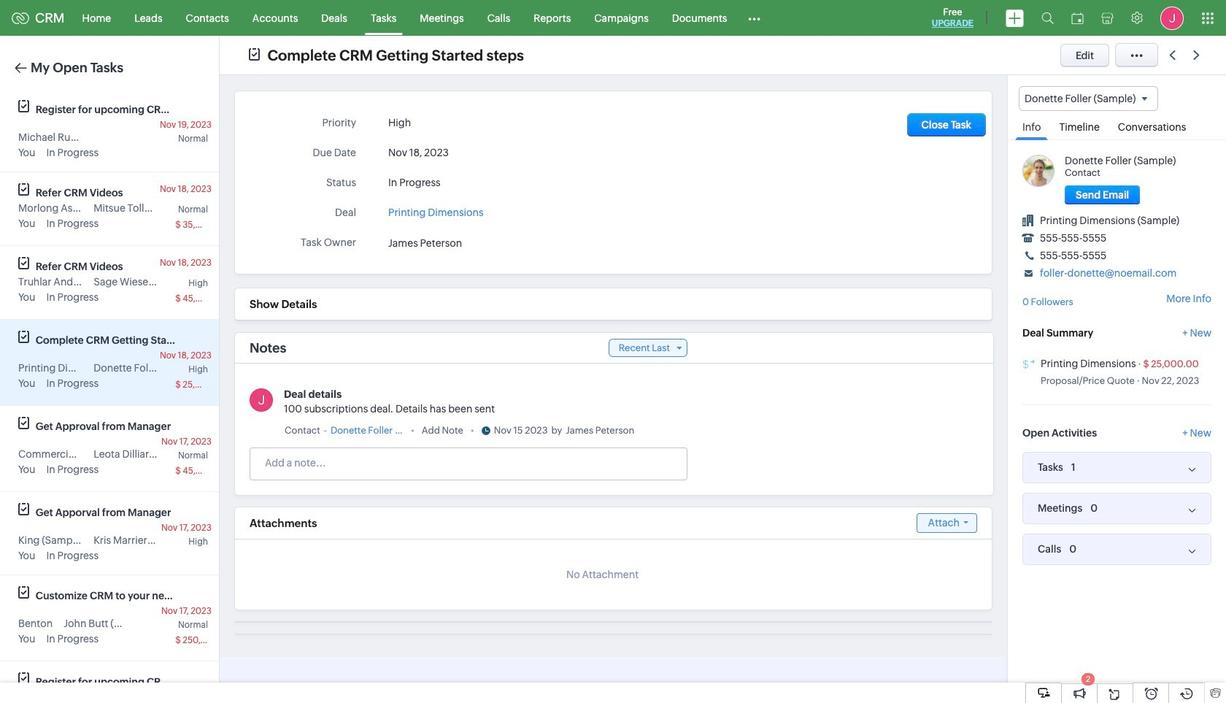 Task type: locate. For each thing, give the bounding box(es) containing it.
logo image
[[12, 12, 29, 24]]

calendar image
[[1072, 12, 1084, 24]]

search image
[[1042, 12, 1054, 24]]

previous record image
[[1170, 50, 1176, 60]]

None button
[[1065, 186, 1141, 205]]

search element
[[1033, 0, 1063, 36]]

None field
[[1019, 86, 1159, 111]]



Task type: vqa. For each thing, say whether or not it's contained in the screenshot.
Search "icon"
yes



Task type: describe. For each thing, give the bounding box(es) containing it.
Add a note... field
[[250, 456, 686, 470]]

Other Modules field
[[739, 6, 771, 30]]

create menu image
[[1006, 9, 1024, 27]]

profile element
[[1152, 0, 1193, 35]]

profile image
[[1161, 6, 1184, 30]]

next record image
[[1194, 50, 1203, 60]]

create menu element
[[997, 0, 1033, 35]]



